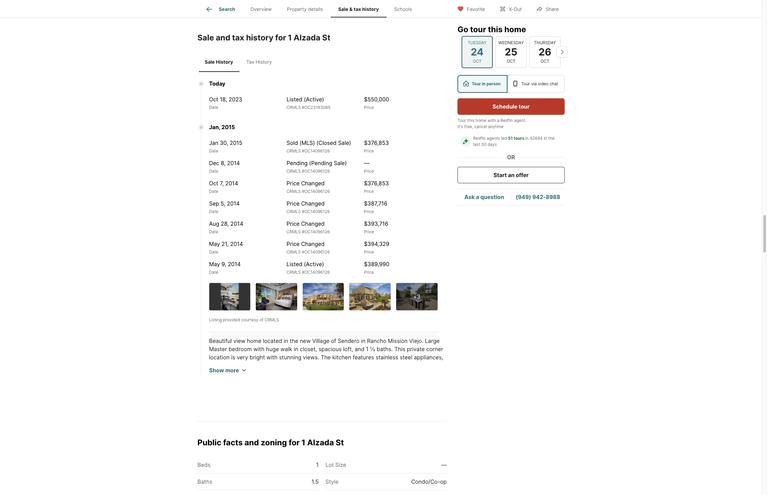 Task type: locate. For each thing, give the bounding box(es) containing it.
0 vertical spatial from
[[292, 387, 303, 394]]

tour left person
[[472, 81, 481, 86]]

1 vertical spatial for
[[289, 438, 300, 448]]

the up room
[[396, 362, 406, 369]]

paint,
[[312, 371, 326, 377]]

tab list containing sale history
[[198, 52, 281, 72]]

tour for tour in person
[[472, 81, 481, 86]]

2 #oc14096126 from the top
[[302, 169, 330, 174]]

from up "outpost"
[[292, 387, 303, 394]]

thermofoil
[[225, 362, 251, 369]]

(active) inside listed (active) crmls #oc23193085
[[304, 96, 324, 103]]

beds
[[198, 462, 211, 468]]

oct 7, 2014 date
[[209, 180, 238, 194]]

redfin up anytime
[[501, 118, 513, 123]]

0 vertical spatial tour
[[470, 25, 486, 34]]

crmls for oct 18, 2023
[[287, 105, 301, 110]]

1 vertical spatial st
[[336, 438, 344, 448]]

listed for oct 18, 2023
[[287, 96, 303, 103]]

and right facts
[[245, 438, 259, 448]]

price changed crmls #oc14096126
[[287, 180, 330, 194], [287, 200, 330, 214], [287, 220, 330, 234], [287, 241, 330, 255]]

0 vertical spatial sale
[[339, 6, 349, 12]]

1 vertical spatial tour
[[519, 103, 530, 110]]

1 horizontal spatial custom
[[343, 362, 362, 369]]

0 horizontal spatial the
[[260, 387, 268, 394]]

date inside jan 30, 2015 date
[[209, 148, 218, 154]]

date for aug 28, 2014
[[209, 229, 218, 234]]

date up may 9, 2014 date
[[209, 250, 218, 255]]

1 horizontal spatial —
[[442, 462, 447, 468]]

2 changed from the top
[[301, 200, 325, 207]]

2 date from the top
[[209, 148, 218, 154]]

for
[[275, 33, 286, 43], [289, 438, 300, 448]]

0 vertical spatial a
[[497, 118, 500, 123]]

overview tab
[[243, 1, 280, 17]]

listed for may 9, 2014
[[287, 261, 303, 268]]

0 vertical spatial tab list
[[198, 0, 426, 17]]

custom down the white
[[209, 371, 228, 377]]

1 may from the top
[[209, 241, 220, 247]]

date down sep
[[209, 209, 218, 214]]

0 vertical spatial alzada
[[294, 33, 321, 43]]

0 horizontal spatial custom
[[209, 371, 228, 377]]

1 vertical spatial —
[[442, 462, 447, 468]]

of
[[260, 317, 264, 323], [331, 338, 337, 344]]

tab list containing search
[[198, 0, 426, 17]]

1.5
[[312, 478, 319, 485]]

0 horizontal spatial tour
[[458, 118, 466, 123]]

0 horizontal spatial tour
[[470, 25, 486, 34]]

of right courtesy
[[260, 317, 264, 323]]

1 vertical spatial this
[[468, 118, 475, 123]]

2 horizontal spatial a
[[497, 118, 500, 123]]

oct for 24
[[473, 59, 482, 64]]

oct inside wednesday 25 oct
[[507, 59, 516, 64]]

0 horizontal spatial redfin
[[474, 136, 486, 141]]

0 horizontal spatial a
[[220, 395, 223, 402]]

redfin up last
[[474, 136, 486, 141]]

details
[[308, 6, 323, 12]]

history for tax history
[[256, 59, 272, 65]]

price changed crmls #oc14096126 for $376,853
[[287, 180, 330, 194]]

steel
[[400, 354, 413, 361]]

schedule tour
[[493, 103, 530, 110]]

2015 right 30,
[[230, 139, 243, 146]]

1 horizontal spatial the
[[290, 338, 299, 344]]

sale
[[339, 6, 349, 12], [198, 33, 214, 43], [205, 59, 215, 65]]

2 vertical spatial sale
[[205, 59, 215, 65]]

away
[[252, 395, 265, 402]]

tour up agent.
[[519, 103, 530, 110]]

1 price changed crmls #oc14096126 from the top
[[287, 180, 330, 194]]

5 date from the top
[[209, 209, 218, 214]]

crmls inside listed (active) crmls #oc14096126
[[287, 270, 301, 275]]

2 vertical spatial the
[[260, 387, 268, 394]]

2 $376,853 price from the top
[[364, 180, 389, 194]]

1 vertical spatial (active)
[[304, 261, 324, 268]]

sale for sale and tax history for 1 alzada st
[[198, 33, 214, 43]]

go tour this home
[[458, 25, 526, 34]]

this up free,
[[468, 118, 475, 123]]

1 vertical spatial tax
[[232, 33, 245, 43]]

— price
[[364, 160, 374, 174]]

sale and tax history for 1 alzada st
[[198, 33, 331, 43]]

1 $376,853 from the top
[[364, 139, 389, 146]]

1 horizontal spatial st
[[336, 438, 344, 448]]

1 horizontal spatial redfin
[[501, 118, 513, 123]]

(mls)
[[300, 139, 315, 146]]

$394,329 price
[[364, 241, 390, 255]]

this
[[395, 346, 406, 353]]

of up spacious
[[331, 338, 337, 344]]

st up size
[[336, 438, 344, 448]]

sunsets
[[270, 387, 290, 394]]

may left 21,
[[209, 241, 220, 247]]

6 #oc14096126 from the top
[[302, 250, 330, 255]]

sale up sale history
[[198, 33, 214, 43]]

date inside oct 7, 2014 date
[[209, 189, 218, 194]]

tax for &
[[354, 6, 362, 12]]

1 vertical spatial listed
[[287, 261, 303, 268]]

the down the sunsets
[[280, 395, 290, 402]]

1 listed from the top
[[287, 96, 303, 103]]

tax right & at the top left
[[354, 6, 362, 12]]

4 date from the top
[[209, 189, 218, 194]]

1 vertical spatial $376,853
[[364, 180, 389, 187]]

price inside $393,716 price
[[364, 229, 374, 234]]

tour left via
[[522, 81, 530, 86]]

3 #oc14096126 from the top
[[302, 189, 330, 194]]

0 horizontal spatial is
[[231, 354, 235, 361]]

2 tab list from the top
[[198, 52, 281, 72]]

days
[[488, 142, 497, 147]]

in the last 30 days
[[474, 136, 556, 147]]

x-
[[509, 6, 514, 12]]

2014 inside sep 5, 2014 date
[[227, 200, 240, 207]]

listing provided courtesy of crmls
[[209, 317, 279, 323]]

2 price changed crmls #oc14096126 from the top
[[287, 200, 330, 214]]

steps
[[236, 395, 250, 402]]

2 may from the top
[[209, 261, 220, 268]]

redfin
[[501, 118, 513, 123], [474, 136, 486, 141]]

2 history from the left
[[256, 59, 272, 65]]

and
[[216, 33, 231, 43], [355, 346, 365, 353], [410, 371, 419, 377], [380, 379, 390, 386], [327, 395, 337, 402], [245, 438, 259, 448]]

3 price changed crmls #oc14096126 from the top
[[287, 220, 330, 234]]

2014 for sep 5, 2014
[[227, 200, 240, 207]]

enjoy
[[244, 387, 258, 394]]

from down the sunsets
[[267, 395, 279, 402]]

2 horizontal spatial the
[[549, 136, 555, 141]]

listed (active) crmls #oc23193085
[[287, 96, 331, 110]]

may
[[209, 241, 220, 247], [209, 261, 220, 268]]

location
[[411, 387, 434, 394]]

tour inside "button"
[[519, 103, 530, 110]]

1 tab list from the top
[[198, 0, 426, 17]]

$376,853 price up — price
[[364, 139, 389, 154]]

tour in person option
[[458, 75, 508, 93]]

your
[[305, 387, 316, 394]]

1 vertical spatial $376,853 price
[[364, 180, 389, 194]]

0 vertical spatial st
[[322, 33, 331, 43]]

is left very
[[231, 354, 235, 361]]

history inside tab
[[363, 6, 379, 12]]

and up the features
[[355, 346, 365, 353]]

crmls for may 9, 2014
[[287, 270, 301, 275]]

history up tax history
[[246, 33, 274, 43]]

in down backsplash.
[[374, 371, 378, 377]]

2014 right 28,
[[231, 220, 244, 227]]

may inside may 9, 2014 date
[[209, 261, 220, 268]]

oct down "24"
[[473, 59, 482, 64]]

0 horizontal spatial history
[[216, 59, 233, 65]]

2 (active) from the top
[[304, 261, 324, 268]]

tour
[[472, 81, 481, 86], [522, 81, 530, 86], [458, 118, 466, 123]]

alzada up lot
[[307, 438, 334, 448]]

tax history
[[247, 59, 272, 65]]

0 vertical spatial (active)
[[304, 96, 324, 103]]

2 $376,853 from the top
[[364, 180, 389, 187]]

changed for $387,716
[[301, 200, 325, 207]]

2014 for aug 28, 2014
[[231, 220, 244, 227]]

a inside beautiful view home located in the new village of sendero in rancho mission viejo. large master bedroom with huge walk in closet, spacious loft, and 1 ½ baths. this private corner location is very bright with stunning views. the kitchen features stainless steel appliances, white thermofoil cabinets, quartz counter tops with custom backsplash. the home is custom painted with two tone designer paint, recessed lighting in living room and bedroom. the master bath offers limestone counters, tile shower, and natural stone shower floor. enjoy the sunsets from your enclosed patio with iron entry gate. location is just a few steps away from the outpost pool and community room.
[[220, 395, 223, 402]]

it's free, cancel anytime
[[458, 124, 504, 129]]

property details tab
[[280, 1, 331, 17]]

7 #oc14096126 from the top
[[302, 270, 330, 275]]

1 horizontal spatial a
[[476, 194, 479, 201]]

tour up the tuesday
[[470, 25, 486, 34]]

#oc14096126 inside sold (mls) (closed sale) crmls #oc14096126
[[302, 148, 330, 154]]

$376,853 down — price
[[364, 180, 389, 187]]

home up cancel
[[476, 118, 487, 123]]

(949) 942-8988 link
[[516, 194, 561, 201]]

0 horizontal spatial of
[[260, 317, 264, 323]]

(949) 942-8988
[[516, 194, 561, 201]]

the right the 92694
[[549, 136, 555, 141]]

tax down "search"
[[232, 33, 245, 43]]

x-out
[[509, 6, 522, 12]]

3 date from the top
[[209, 169, 218, 174]]

thursday 26 oct
[[534, 40, 556, 64]]

1 date from the top
[[209, 105, 218, 110]]

3 changed from the top
[[301, 220, 325, 227]]

None button
[[462, 36, 493, 68], [496, 36, 527, 68], [530, 36, 561, 68], [462, 36, 493, 68], [496, 36, 527, 68], [530, 36, 561, 68]]

list box containing tour in person
[[458, 75, 565, 93]]

sale) right (pending
[[334, 160, 347, 167]]

a right just
[[220, 395, 223, 402]]

2014 right "9,"
[[228, 261, 241, 268]]

a right ask
[[476, 194, 479, 201]]

oct for 26
[[541, 59, 550, 64]]

date inside dec 8, 2014 date
[[209, 169, 218, 174]]

and down living
[[380, 379, 390, 386]]

closet,
[[300, 346, 317, 353]]

0 horizontal spatial st
[[322, 33, 331, 43]]

1 $376,853 price from the top
[[364, 139, 389, 154]]

oct for 25
[[507, 59, 516, 64]]

2 listed from the top
[[287, 261, 303, 268]]

sale up today
[[205, 59, 215, 65]]

1 #oc14096126 from the top
[[302, 148, 330, 154]]

8,
[[221, 160, 226, 167]]

condo/co-
[[412, 478, 441, 485]]

crmls for aug 28, 2014
[[287, 229, 301, 234]]

1 vertical spatial of
[[331, 338, 337, 344]]

of inside beautiful view home located in the new village of sendero in rancho mission viejo. large master bedroom with huge walk in closet, spacious loft, and 1 ½ baths. this private corner location is very bright with stunning views. the kitchen features stainless steel appliances, white thermofoil cabinets, quartz counter tops with custom backsplash. the home is custom painted with two tone designer paint, recessed lighting in living room and bedroom. the master bath offers limestone counters, tile shower, and natural stone shower floor. enjoy the sunsets from your enclosed patio with iron entry gate. location is just a few steps away from the outpost pool and community room.
[[331, 338, 337, 344]]

1 vertical spatial 2015
[[230, 139, 243, 146]]

2014 right 21,
[[230, 241, 243, 247]]

1 vertical spatial may
[[209, 261, 220, 268]]

dec 8, 2014 date
[[209, 160, 240, 174]]

for up tax history tab
[[275, 33, 286, 43]]

price inside $394,329 price
[[364, 250, 374, 255]]

for for history
[[275, 33, 286, 43]]

for for zoning
[[289, 438, 300, 448]]

bath
[[267, 379, 278, 386]]

$393,716
[[364, 220, 389, 227]]

bedroom
[[229, 346, 252, 353]]

sale left & at the top left
[[339, 6, 349, 12]]

enclosed
[[318, 387, 342, 394]]

led
[[502, 136, 507, 141]]

1 left lot
[[316, 462, 319, 468]]

1 horizontal spatial for
[[289, 438, 300, 448]]

2014 inside oct 7, 2014 date
[[226, 180, 238, 187]]

2014 for may 21, 2014
[[230, 241, 243, 247]]

1 horizontal spatial of
[[331, 338, 337, 344]]

the inside in the last 30 days
[[549, 136, 555, 141]]

2014 inside may 21, 2014 date
[[230, 241, 243, 247]]

#oc14096126
[[302, 148, 330, 154], [302, 169, 330, 174], [302, 189, 330, 194], [302, 209, 330, 214], [302, 229, 330, 234], [302, 250, 330, 255], [302, 270, 330, 275]]

— inside — price
[[364, 160, 370, 167]]

date down may 21, 2014 date
[[209, 270, 218, 275]]

oct inside "thursday 26 oct"
[[541, 59, 550, 64]]

for right "zoning"
[[289, 438, 300, 448]]

listed inside listed (active) crmls #oc14096126
[[287, 261, 303, 268]]

tax inside tab
[[354, 6, 362, 12]]

the left new at bottom
[[290, 338, 299, 344]]

patio
[[343, 387, 356, 394]]

cabinets,
[[253, 362, 276, 369]]

date up jan,
[[209, 105, 218, 110]]

0 vertical spatial listed
[[287, 96, 303, 103]]

alzada
[[294, 33, 321, 43], [307, 438, 334, 448]]

mission
[[388, 338, 408, 344]]

tour for tour this home with a redfin agent.
[[458, 118, 466, 123]]

4 changed from the top
[[301, 241, 325, 247]]

0 horizontal spatial tax
[[232, 33, 245, 43]]

oct
[[473, 59, 482, 64], [507, 59, 516, 64], [541, 59, 550, 64], [209, 96, 219, 103], [209, 180, 219, 187]]

2 vertical spatial is
[[435, 387, 439, 394]]

crmls inside listed (active) crmls #oc23193085
[[287, 105, 301, 110]]

search link
[[205, 5, 235, 13]]

x-out button
[[494, 2, 528, 16]]

in right walk
[[294, 346, 299, 353]]

$376,853 price up $387,716
[[364, 180, 389, 194]]

date inside aug 28, 2014 date
[[209, 229, 218, 234]]

redfin agents led 51 tours in 92694
[[474, 136, 543, 141]]

0 horizontal spatial history
[[246, 33, 274, 43]]

1 vertical spatial tab list
[[198, 52, 281, 72]]

oct left 18,
[[209, 96, 219, 103]]

0 horizontal spatial this
[[468, 118, 475, 123]]

history
[[363, 6, 379, 12], [246, 33, 274, 43]]

tax
[[247, 59, 255, 65]]

4 #oc14096126 from the top
[[302, 209, 330, 214]]

#oc14096126 for $376,853
[[302, 189, 330, 194]]

0 vertical spatial the
[[549, 136, 555, 141]]

1 horizontal spatial this
[[488, 25, 503, 34]]

crmls inside pending (pending sale) crmls #oc14096126
[[287, 169, 301, 174]]

this
[[488, 25, 503, 34], [468, 118, 475, 123]]

village
[[312, 338, 330, 344]]

tab list
[[198, 0, 426, 17], [198, 52, 281, 72]]

alzada down the property details tab
[[294, 33, 321, 43]]

2014 inside dec 8, 2014 date
[[227, 160, 240, 167]]

size
[[336, 462, 347, 468]]

oct down 26
[[541, 59, 550, 64]]

history right tax
[[256, 59, 272, 65]]

aug 28, 2014 date
[[209, 220, 244, 234]]

$376,853 price for #oc14096126
[[364, 180, 389, 194]]

28,
[[221, 220, 229, 227]]

go
[[458, 25, 469, 34]]

home down 'steel'
[[408, 362, 422, 369]]

tour up it's
[[458, 118, 466, 123]]

2014 right 7,
[[226, 180, 238, 187]]

2014 right 8,
[[227, 160, 240, 167]]

2 horizontal spatial tour
[[522, 81, 530, 86]]

1 vertical spatial the
[[290, 338, 299, 344]]

st down 'details'
[[322, 33, 331, 43]]

history right & at the top left
[[363, 6, 379, 12]]

in
[[482, 81, 486, 86], [526, 136, 529, 141], [544, 136, 548, 141], [284, 338, 289, 344], [361, 338, 366, 344], [294, 346, 299, 353], [374, 371, 378, 377]]

$376,853 up — price
[[364, 139, 389, 146]]

date for sep 5, 2014
[[209, 209, 218, 214]]

0 vertical spatial is
[[231, 354, 235, 361]]

history
[[216, 59, 233, 65], [256, 59, 272, 65]]

0 vertical spatial $376,853 price
[[364, 139, 389, 154]]

2014 for oct 7, 2014
[[226, 180, 238, 187]]

(active) inside listed (active) crmls #oc14096126
[[304, 261, 324, 268]]

in right the 92694
[[544, 136, 548, 141]]

$376,853 for sale)
[[364, 139, 389, 146]]

oct down 25
[[507, 59, 516, 64]]

listed
[[287, 96, 303, 103], [287, 261, 303, 268]]

2014 right 5,
[[227, 200, 240, 207]]

the up away
[[260, 387, 268, 394]]

1 horizontal spatial tour
[[472, 81, 481, 86]]

oct inside tuesday 24 oct
[[473, 59, 482, 64]]

outpost
[[292, 395, 313, 402]]

jan,
[[209, 124, 220, 131]]

stainless
[[376, 354, 399, 361]]

date inside the oct 18, 2023 date
[[209, 105, 218, 110]]

18,
[[220, 96, 227, 103]]

1 vertical spatial alzada
[[307, 438, 334, 448]]

price changed crmls #oc14096126 for $394,329
[[287, 241, 330, 255]]

is right location
[[435, 387, 439, 394]]

#oc14096126 inside listed (active) crmls #oc14096126
[[302, 270, 330, 275]]

1 vertical spatial from
[[267, 395, 279, 402]]

may inside may 21, 2014 date
[[209, 241, 220, 247]]

video
[[538, 81, 549, 86]]

0 vertical spatial tax
[[354, 6, 362, 12]]

date inside sep 5, 2014 date
[[209, 209, 218, 214]]

2014 for may 9, 2014
[[228, 261, 241, 268]]

8 date from the top
[[209, 270, 218, 275]]

history up today
[[216, 59, 233, 65]]

0 horizontal spatial from
[[267, 395, 279, 402]]

0 vertical spatial $376,853
[[364, 139, 389, 146]]

in right the tours
[[526, 136, 529, 141]]

1 vertical spatial history
[[246, 33, 274, 43]]

(active) for $389,990
[[304, 261, 324, 268]]

date down jan
[[209, 148, 218, 154]]

tour via video chat option
[[508, 75, 565, 93]]

stone
[[411, 379, 425, 386]]

2014 inside may 9, 2014 date
[[228, 261, 241, 268]]

1 vertical spatial sale
[[198, 33, 214, 43]]

sale) right the (closed
[[338, 139, 351, 146]]

0 vertical spatial for
[[275, 33, 286, 43]]

0 vertical spatial sale)
[[338, 139, 351, 146]]

0 vertical spatial this
[[488, 25, 503, 34]]

0 vertical spatial history
[[363, 6, 379, 12]]

1 left ½
[[366, 346, 369, 353]]

the down painted
[[236, 379, 246, 386]]

2014 inside aug 28, 2014 date
[[231, 220, 244, 227]]

date inside may 21, 2014 date
[[209, 250, 218, 255]]

is down appliances,
[[424, 362, 428, 369]]

0 vertical spatial —
[[364, 160, 370, 167]]

listed inside listed (active) crmls #oc23193085
[[287, 96, 303, 103]]

1 vertical spatial sale)
[[334, 160, 347, 167]]

tour for schedule
[[519, 103, 530, 110]]

2015 right jan,
[[222, 124, 235, 131]]

0 vertical spatial may
[[209, 241, 220, 247]]

4 price changed crmls #oc14096126 from the top
[[287, 241, 330, 255]]

this up "wednesday"
[[488, 25, 503, 34]]

the
[[549, 136, 555, 141], [290, 338, 299, 344], [260, 387, 268, 394]]

with up bright
[[254, 346, 265, 353]]

1 horizontal spatial history
[[363, 6, 379, 12]]

location
[[209, 354, 230, 361]]

list box
[[458, 75, 565, 93]]

0 horizontal spatial for
[[275, 33, 286, 43]]

1 horizontal spatial tax
[[354, 6, 362, 12]]

oct inside oct 7, 2014 date
[[209, 180, 219, 187]]

the up tops
[[321, 354, 331, 361]]

sale) inside pending (pending sale) crmls #oc14096126
[[334, 160, 347, 167]]

may left "9,"
[[209, 261, 220, 268]]

2 vertical spatial a
[[220, 395, 223, 402]]

a up anytime
[[497, 118, 500, 123]]

date inside may 9, 2014 date
[[209, 270, 218, 275]]

counter
[[296, 362, 316, 369]]

1 history from the left
[[216, 59, 233, 65]]

date down dec
[[209, 169, 218, 174]]

(active) for $550,000
[[304, 96, 324, 103]]

30
[[482, 142, 487, 147]]

1 horizontal spatial history
[[256, 59, 272, 65]]

date down aug
[[209, 229, 218, 234]]

5 #oc14096126 from the top
[[302, 229, 330, 234]]

oct left 7,
[[209, 180, 219, 187]]

0 horizontal spatial —
[[364, 160, 370, 167]]

custom up lighting
[[343, 362, 362, 369]]

in left person
[[482, 81, 486, 86]]

date up sep
[[209, 189, 218, 194]]

1 vertical spatial a
[[476, 194, 479, 201]]

1 horizontal spatial tour
[[519, 103, 530, 110]]

0 vertical spatial custom
[[343, 362, 362, 369]]

1 vertical spatial is
[[424, 362, 428, 369]]

ask a question link
[[465, 194, 504, 201]]

1 (active) from the top
[[304, 96, 324, 103]]

1 changed from the top
[[301, 180, 325, 187]]

beautiful
[[209, 338, 232, 344]]

7 date from the top
[[209, 250, 218, 255]]

6 date from the top
[[209, 229, 218, 234]]



Task type: vqa. For each thing, say whether or not it's contained in the screenshot.
tour
yes



Task type: describe. For each thing, give the bounding box(es) containing it.
0 vertical spatial redfin
[[501, 118, 513, 123]]

in left rancho
[[361, 338, 366, 344]]

with down huge
[[267, 354, 278, 361]]

#oc14096126 for $389,990
[[302, 270, 330, 275]]

few
[[225, 395, 234, 402]]

and up stone
[[410, 371, 419, 377]]

#oc14096126 for $394,329
[[302, 250, 330, 255]]

today
[[209, 80, 226, 87]]

1 inside beautiful view home located in the new village of sendero in rancho mission viejo. large master bedroom with huge walk in closet, spacious loft, and 1 ½ baths. this private corner location is very bright with stunning views. the kitchen features stainless steel appliances, white thermofoil cabinets, quartz counter tops with custom backsplash. the home is custom painted with two tone designer paint, recessed lighting in living room and bedroom. the master bath offers limestone counters, tile shower, and natural stone shower floor. enjoy the sunsets from your enclosed patio with iron entry gate. location is just a few steps away from the outpost pool and community room.
[[366, 346, 369, 353]]

0 vertical spatial of
[[260, 317, 264, 323]]

1 horizontal spatial is
[[424, 362, 428, 369]]

sale history
[[205, 59, 233, 65]]

price inside $387,716 price
[[364, 209, 374, 214]]

thursday
[[534, 40, 556, 45]]

date for oct 7, 2014
[[209, 189, 218, 194]]

$394,329
[[364, 241, 390, 247]]

may for may 21, 2014
[[209, 241, 220, 247]]

tuesday 24 oct
[[468, 40, 487, 64]]

1 vertical spatial custom
[[209, 371, 228, 377]]

3
[[417, 293, 421, 300]]

1 vertical spatial redfin
[[474, 136, 486, 141]]

tax for and
[[232, 33, 245, 43]]

in inside tour in person option
[[482, 81, 486, 86]]

very
[[237, 354, 248, 361]]

alzada for public facts and zoning for 1 alzada st
[[307, 438, 334, 448]]

tax history tab
[[239, 54, 280, 71]]

jan 30, 2015 date
[[209, 139, 243, 154]]

master
[[247, 379, 265, 386]]

may for may 9, 2014
[[209, 261, 220, 268]]

counters,
[[323, 379, 348, 386]]

aug
[[209, 220, 220, 227]]

show
[[209, 367, 224, 374]]

date for may 9, 2014
[[209, 270, 218, 275]]

st for public facts and zoning for 1 alzada st
[[336, 438, 344, 448]]

show more button
[[209, 366, 246, 375]]

— for —
[[442, 462, 447, 468]]

search
[[219, 6, 235, 12]]

provided
[[223, 317, 240, 323]]

2014 for dec 8, 2014
[[227, 160, 240, 167]]

history for sale history
[[216, 59, 233, 65]]

(949)
[[516, 194, 531, 201]]

may 21, 2014 date
[[209, 241, 243, 255]]

with up anytime
[[488, 118, 496, 123]]

loft,
[[343, 346, 354, 353]]

sale for sale & tax history
[[339, 6, 349, 12]]

5,
[[221, 200, 226, 207]]

entry
[[381, 387, 395, 394]]

with up "master"
[[251, 371, 262, 377]]

tours
[[514, 136, 525, 141]]

large
[[425, 338, 440, 344]]

$393,716 price
[[364, 220, 389, 234]]

tour for tour via video chat
[[522, 81, 530, 86]]

with down the 'shower,'
[[358, 387, 369, 394]]

alzada for sale and tax history for 1 alzada st
[[294, 33, 321, 43]]

with up recessed on the left of the page
[[331, 362, 342, 369]]

sale for sale history
[[205, 59, 215, 65]]

last
[[474, 142, 480, 147]]

backsplash.
[[364, 362, 395, 369]]

new
[[300, 338, 311, 344]]

tour in person
[[472, 81, 501, 86]]

price inside $550,000 price
[[364, 105, 374, 110]]

condo/co-op
[[412, 478, 447, 485]]

date for jan 30, 2015
[[209, 148, 218, 154]]

favorite
[[467, 6, 485, 12]]

2015 inside jan 30, 2015 date
[[230, 139, 243, 146]]

crmls for sep 5, 2014
[[287, 209, 301, 214]]

24
[[471, 46, 484, 58]]

51
[[508, 136, 513, 141]]

changed for $394,329
[[301, 241, 325, 247]]

942-
[[533, 194, 546, 201]]

offer
[[516, 172, 529, 179]]

favorite button
[[452, 2, 491, 16]]

$376,853 for #oc14096126
[[364, 180, 389, 187]]

floor.
[[230, 387, 243, 394]]

26
[[539, 46, 552, 58]]

$550,000
[[364, 96, 390, 103]]

courtesy
[[242, 317, 259, 323]]

2 horizontal spatial is
[[435, 387, 439, 394]]

— for — price
[[364, 160, 370, 167]]

and down enclosed
[[327, 395, 337, 402]]

and up sale history
[[216, 33, 231, 43]]

price changed crmls #oc14096126 for $387,716
[[287, 200, 330, 214]]

public facts and zoning for 1 alzada st
[[198, 438, 344, 448]]

show more
[[209, 367, 239, 374]]

ask a question
[[465, 194, 504, 201]]

1 horizontal spatial from
[[292, 387, 303, 394]]

pending (pending sale) crmls #oc14096126
[[287, 160, 347, 174]]

offers
[[280, 379, 295, 386]]

via
[[532, 81, 537, 86]]

designer
[[288, 371, 310, 377]]

history for and
[[246, 33, 274, 43]]

2023
[[229, 96, 242, 103]]

in inside in the last 30 days
[[544, 136, 548, 141]]

public
[[198, 438, 222, 448]]

8988
[[546, 194, 561, 201]]

next image
[[557, 47, 568, 58]]

$389,990 price
[[364, 261, 390, 275]]

an
[[508, 172, 515, 179]]

date for oct 18, 2023
[[209, 105, 218, 110]]

price inside $389,990 price
[[364, 270, 374, 275]]

beautiful view home located in the new village of sendero in rancho mission viejo. large master bedroom with huge walk in closet, spacious loft, and 1 ½ baths. this private corner location is very bright with stunning views. the kitchen features stainless steel appliances, white thermofoil cabinets, quartz counter tops with custom backsplash. the home is custom painted with two tone designer paint, recessed lighting in living room and bedroom. the master bath offers limestone counters, tile shower, and natural stone shower floor. enjoy the sunsets from your enclosed patio with iron entry gate. location is just a few steps away from the outpost pool and community room.
[[209, 338, 444, 402]]

tour via video chat
[[522, 81, 559, 86]]

more
[[226, 367, 239, 374]]

sale history tab
[[199, 54, 239, 71]]

#oc14096126 inside pending (pending sale) crmls #oc14096126
[[302, 169, 330, 174]]

schools tab
[[387, 1, 420, 17]]

changed for $393,716
[[301, 220, 325, 227]]

natural
[[391, 379, 409, 386]]

living
[[380, 371, 393, 377]]

crmls for oct 7, 2014
[[287, 189, 301, 194]]

#oc14096126 for $387,716
[[302, 209, 330, 214]]

home up "wednesday"
[[505, 25, 526, 34]]

chat
[[550, 81, 559, 86]]

#oc14096126 for $393,716
[[302, 229, 330, 234]]

st for sale and tax history for 1 alzada st
[[322, 33, 331, 43]]

style
[[326, 478, 339, 485]]

1 right "zoning"
[[302, 438, 306, 448]]

property
[[287, 6, 307, 12]]

price changed crmls #oc14096126 for $393,716
[[287, 220, 330, 234]]

sale & tax history tab
[[331, 1, 387, 17]]

crmls inside sold (mls) (closed sale) crmls #oc14096126
[[287, 148, 301, 154]]

start
[[494, 172, 507, 179]]

changed for $376,853
[[301, 180, 325, 187]]

shower
[[209, 387, 228, 394]]

bedroom.
[[209, 379, 234, 386]]

schools
[[394, 6, 412, 12]]

gate.
[[397, 387, 410, 394]]

sold (mls) (closed sale) crmls #oc14096126
[[287, 139, 351, 154]]

viejo.
[[410, 338, 424, 344]]

jan, 2015
[[209, 124, 235, 131]]

appliances,
[[414, 354, 444, 361]]

schedule tour button
[[458, 98, 565, 115]]

room
[[395, 371, 408, 377]]

$550,000 price
[[364, 96, 390, 110]]

$376,853 price for sale)
[[364, 139, 389, 154]]

anytime
[[488, 124, 504, 129]]

date for dec 8, 2014
[[209, 169, 218, 174]]

in up walk
[[284, 338, 289, 344]]

located
[[263, 338, 282, 344]]

sale) inside sold (mls) (closed sale) crmls #oc14096126
[[338, 139, 351, 146]]

1 down property
[[288, 33, 292, 43]]

listed (active) crmls #oc14096126
[[287, 261, 330, 275]]

home right view
[[247, 338, 262, 344]]

it's
[[458, 124, 463, 129]]

wednesday 25 oct
[[499, 40, 524, 64]]

agents
[[487, 136, 500, 141]]

date for may 21, 2014
[[209, 250, 218, 255]]

0 vertical spatial 2015
[[222, 124, 235, 131]]

tour this home with a redfin agent.
[[458, 118, 527, 123]]

corner
[[427, 346, 444, 353]]

tour for go
[[470, 25, 486, 34]]

crmls for may 21, 2014
[[287, 250, 301, 255]]

share
[[546, 6, 559, 12]]

21,
[[222, 241, 229, 247]]

free,
[[465, 124, 473, 129]]

history for &
[[363, 6, 379, 12]]

9,
[[222, 261, 227, 268]]

oct inside the oct 18, 2023 date
[[209, 96, 219, 103]]



